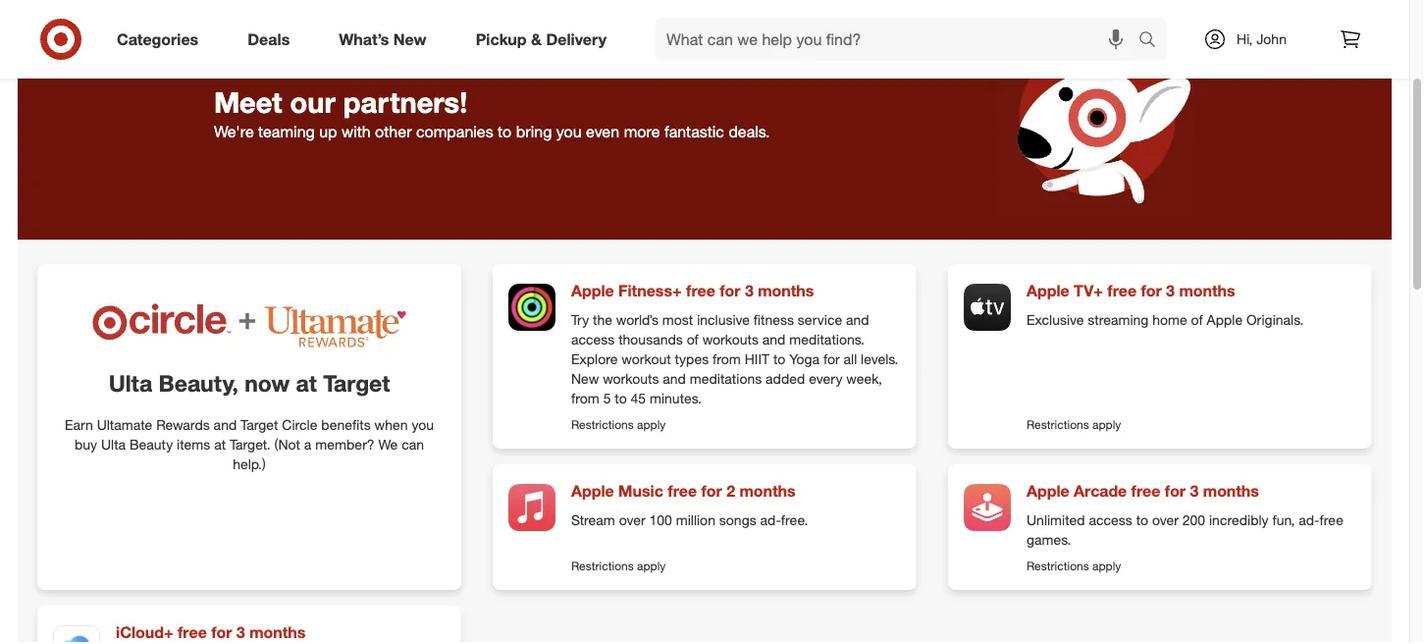 Task type: locate. For each thing, give the bounding box(es) containing it.
over inside unlimited access to over 200 incredibly fun, ad-free games.
[[1153, 512, 1179, 529]]

search
[[1130, 31, 1178, 51]]

target up target.
[[241, 416, 278, 434]]

delivery
[[546, 30, 607, 49]]

restrictions apply up arcade
[[1027, 417, 1122, 432]]

months up home
[[1180, 282, 1236, 301]]

for up 200
[[1166, 482, 1186, 501]]

restrictions down stream
[[572, 559, 634, 573]]

and up minutes.
[[663, 370, 686, 387]]

for for apple fitness+ free for 3 months
[[720, 282, 741, 301]]

exclusive
[[1027, 311, 1085, 328]]

apple up the
[[572, 282, 614, 301]]

pickup & delivery link
[[459, 18, 632, 61]]

apple arcade free for 3 months
[[1027, 482, 1260, 501]]

and up target.
[[214, 416, 237, 434]]

over left 200
[[1153, 512, 1179, 529]]

tv+
[[1075, 282, 1104, 301]]

you inside earn ultamate rewards and target circle benefits when you buy ulta beauty items at target. (not a member? we can help.)
[[412, 416, 434, 434]]

free for music
[[668, 482, 697, 501]]

1 vertical spatial at
[[214, 436, 226, 453]]

explore
[[572, 351, 618, 368]]

for up inclusive
[[720, 282, 741, 301]]

45
[[631, 390, 646, 407]]

1 horizontal spatial 3
[[1167, 282, 1176, 301]]

try
[[572, 311, 589, 328]]

to
[[498, 122, 512, 141], [774, 351, 786, 368], [615, 390, 627, 407], [1137, 512, 1149, 529]]

0 vertical spatial target
[[323, 369, 390, 397]]

restrictions down games.
[[1027, 559, 1090, 573]]

months up incredibly
[[1204, 482, 1260, 501]]

1 vertical spatial target
[[241, 416, 278, 434]]

1 horizontal spatial new
[[572, 370, 599, 387]]

months right 2 at the bottom right of the page
[[740, 482, 796, 501]]

apple for apple arcade free for 3 months
[[1027, 482, 1070, 501]]

1 horizontal spatial you
[[557, 122, 582, 141]]

benefits
[[321, 416, 371, 434]]

from left 5
[[572, 390, 600, 407]]

months for apple music free for 2 months
[[740, 482, 796, 501]]

1 vertical spatial new
[[572, 370, 599, 387]]

restrictions apply down 5
[[572, 417, 666, 432]]

we
[[379, 436, 398, 453]]

free.
[[782, 512, 809, 529]]

0 horizontal spatial 3
[[745, 282, 754, 301]]

when
[[375, 416, 408, 434]]

1 vertical spatial you
[[412, 416, 434, 434]]

restrictions apply for music
[[572, 559, 666, 573]]

for left 2 at the bottom right of the page
[[702, 482, 723, 501]]

3 up home
[[1167, 282, 1176, 301]]

workouts
[[703, 331, 759, 348], [603, 370, 659, 387]]

workouts down inclusive
[[703, 331, 759, 348]]

thousands
[[619, 331, 683, 348]]

access
[[572, 331, 615, 348], [1090, 512, 1133, 529]]

exclusive streaming home of apple originals.
[[1027, 311, 1305, 328]]

world's
[[617, 311, 659, 328]]

apple for apple fitness+ free for 3 months
[[572, 282, 614, 301]]

from
[[713, 351, 741, 368], [572, 390, 600, 407]]

for for apple music free for 2 months
[[702, 482, 723, 501]]

to inside the meet our partners! we're teaming up with other companies to bring you even more fantastic deals.
[[498, 122, 512, 141]]

fitness+
[[619, 282, 682, 301]]

apple tv+ free for 3 months
[[1027, 282, 1236, 301]]

more
[[624, 122, 660, 141]]

ulta down ultamate
[[101, 436, 126, 453]]

companies
[[416, 122, 494, 141]]

ulta up ultamate
[[109, 369, 152, 397]]

apply down arcade
[[1093, 559, 1122, 573]]

0 horizontal spatial new
[[394, 30, 427, 49]]

3 for apple tv+ free for 3 months
[[1167, 282, 1176, 301]]

ulta inside earn ultamate rewards and target circle benefits when you buy ulta beauty items at target. (not a member? we can help.)
[[101, 436, 126, 453]]

arcade
[[1075, 482, 1128, 501]]

pickup & delivery
[[476, 30, 607, 49]]

apple for apple music free for 2 months
[[572, 482, 614, 501]]

rewards
[[156, 416, 210, 434]]

workouts up "45"
[[603, 370, 659, 387]]

for for apple tv+ free for 3 months
[[1142, 282, 1162, 301]]

access down arcade
[[1090, 512, 1133, 529]]

restrictions for fitness+
[[572, 417, 634, 432]]

1 over from the left
[[619, 512, 646, 529]]

up
[[319, 122, 337, 141]]

apply down "45"
[[637, 417, 666, 432]]

apply up arcade
[[1093, 417, 1122, 432]]

at right items on the left bottom
[[214, 436, 226, 453]]

of
[[1192, 311, 1204, 328], [687, 331, 699, 348]]

1 horizontal spatial workouts
[[703, 331, 759, 348]]

new right "what's"
[[394, 30, 427, 49]]

2 ad- from the left
[[1300, 512, 1320, 529]]

0 horizontal spatial you
[[412, 416, 434, 434]]

1 vertical spatial workouts
[[603, 370, 659, 387]]

0 vertical spatial access
[[572, 331, 615, 348]]

target up benefits
[[323, 369, 390, 397]]

access inside unlimited access to over 200 incredibly fun, ad-free games.
[[1090, 512, 1133, 529]]

(not
[[275, 436, 300, 453]]

months up fitness
[[758, 282, 815, 301]]

pickup
[[476, 30, 527, 49]]

restrictions for music
[[572, 559, 634, 573]]

hi,
[[1238, 30, 1253, 48]]

restrictions apply for arcade
[[1027, 559, 1122, 573]]

for for apple arcade free for 3 months
[[1166, 482, 1186, 501]]

1 vertical spatial access
[[1090, 512, 1133, 529]]

apple left originals.
[[1208, 311, 1243, 328]]

3 up inclusive
[[745, 282, 754, 301]]

to inside unlimited access to over 200 incredibly fun, ad-free games.
[[1137, 512, 1149, 529]]

partners!
[[344, 85, 468, 120]]

free for arcade
[[1132, 482, 1161, 501]]

0 vertical spatial you
[[557, 122, 582, 141]]

john
[[1257, 30, 1287, 48]]

months for apple tv+ free for 3 months
[[1180, 282, 1236, 301]]

apple up unlimited
[[1027, 482, 1070, 501]]

stream over 100 million songs ad-free.
[[572, 512, 809, 529]]

restrictions apply for fitness+
[[572, 417, 666, 432]]

1 horizontal spatial at
[[296, 369, 317, 397]]

0 vertical spatial workouts
[[703, 331, 759, 348]]

apply down 100
[[637, 559, 666, 573]]

target for and
[[241, 416, 278, 434]]

earn ultamate rewards and target circle benefits when you buy ulta beauty items at target. (not a member? we can help.)
[[65, 416, 434, 473]]

1 horizontal spatial from
[[713, 351, 741, 368]]

free up inclusive
[[687, 282, 716, 301]]

access up explore
[[572, 331, 615, 348]]

restrictions apply down games.
[[1027, 559, 1122, 573]]

hi, john
[[1238, 30, 1287, 48]]

target inside earn ultamate rewards and target circle benefits when you buy ulta beauty items at target. (not a member? we can help.)
[[241, 416, 278, 434]]

0 horizontal spatial access
[[572, 331, 615, 348]]

0 horizontal spatial over
[[619, 512, 646, 529]]

even
[[586, 122, 620, 141]]

free right fun,
[[1320, 512, 1344, 529]]

2 over from the left
[[1153, 512, 1179, 529]]

1 horizontal spatial over
[[1153, 512, 1179, 529]]

every
[[809, 370, 843, 387]]

1 horizontal spatial access
[[1090, 512, 1133, 529]]

months
[[758, 282, 815, 301], [1180, 282, 1236, 301], [740, 482, 796, 501], [1204, 482, 1260, 501]]

you left even
[[557, 122, 582, 141]]

restrictions apply down stream
[[572, 559, 666, 573]]

of right home
[[1192, 311, 1204, 328]]

100
[[650, 512, 673, 529]]

at right now
[[296, 369, 317, 397]]

you
[[557, 122, 582, 141], [412, 416, 434, 434]]

0 vertical spatial ulta
[[109, 369, 152, 397]]

over left 100
[[619, 512, 646, 529]]

of up types
[[687, 331, 699, 348]]

items
[[177, 436, 210, 453]]

new inside 'link'
[[394, 30, 427, 49]]

restrictions apply for tv+
[[1027, 417, 1122, 432]]

at inside earn ultamate rewards and target circle benefits when you buy ulta beauty items at target. (not a member? we can help.)
[[214, 436, 226, 453]]

ad-
[[761, 512, 782, 529], [1300, 512, 1320, 529]]

beauty,
[[159, 369, 238, 397]]

ad- right songs
[[761, 512, 782, 529]]

2 horizontal spatial 3
[[1191, 482, 1199, 501]]

apple up exclusive
[[1027, 282, 1070, 301]]

restrictions
[[572, 417, 634, 432], [1027, 417, 1090, 432], [572, 559, 634, 573], [1027, 559, 1090, 573]]

unlimited access to over 200 incredibly fun, ad-free games.
[[1027, 512, 1344, 548]]

free up streaming
[[1108, 282, 1137, 301]]

ultamate
[[97, 416, 152, 434]]

over
[[619, 512, 646, 529], [1153, 512, 1179, 529]]

0 horizontal spatial ad-
[[761, 512, 782, 529]]

new down explore
[[572, 370, 599, 387]]

restrictions down 5
[[572, 417, 634, 432]]

you up can
[[412, 416, 434, 434]]

1 vertical spatial of
[[687, 331, 699, 348]]

0 vertical spatial new
[[394, 30, 427, 49]]

apple music free for 2 months
[[572, 482, 796, 501]]

workout
[[622, 351, 671, 368]]

the
[[593, 311, 613, 328]]

0 horizontal spatial from
[[572, 390, 600, 407]]

games.
[[1027, 531, 1072, 548]]

restrictions apply
[[572, 417, 666, 432], [1027, 417, 1122, 432], [572, 559, 666, 573], [1027, 559, 1122, 573]]

free up stream over 100 million songs ad-free.
[[668, 482, 697, 501]]

home
[[1153, 311, 1188, 328]]

0 horizontal spatial target
[[241, 416, 278, 434]]

free right arcade
[[1132, 482, 1161, 501]]

and up meditations.
[[847, 311, 870, 328]]

for
[[720, 282, 741, 301], [1142, 282, 1162, 301], [824, 351, 840, 368], [702, 482, 723, 501], [1166, 482, 1186, 501]]

incredibly
[[1210, 512, 1269, 529]]

free
[[687, 282, 716, 301], [1108, 282, 1137, 301], [668, 482, 697, 501], [1132, 482, 1161, 501], [1320, 512, 1344, 529]]

apple fitness+ free for 3 months
[[572, 282, 815, 301]]

for up the exclusive streaming home of apple originals.
[[1142, 282, 1162, 301]]

ulta beauty, now at target
[[109, 369, 390, 397]]

apple up stream
[[572, 482, 614, 501]]

1 horizontal spatial ad-
[[1300, 512, 1320, 529]]

for inside try the world's most inclusive fitness service and access thousands of workouts and meditations. explore workout types from hiit to yoga for all levels. new workouts and meditations added every week, from 5 to 45 minutes.
[[824, 351, 840, 368]]

1 horizontal spatial of
[[1192, 311, 1204, 328]]

from up meditations
[[713, 351, 741, 368]]

ad- right fun,
[[1300, 512, 1320, 529]]

with
[[342, 122, 371, 141]]

0 vertical spatial from
[[713, 351, 741, 368]]

0 horizontal spatial at
[[214, 436, 226, 453]]

0 horizontal spatial of
[[687, 331, 699, 348]]

1 vertical spatial ulta
[[101, 436, 126, 453]]

to down apple arcade free for 3 months
[[1137, 512, 1149, 529]]

access inside try the world's most inclusive fitness service and access thousands of workouts and meditations. explore workout types from hiit to yoga for all levels. new workouts and meditations added every week, from 5 to 45 minutes.
[[572, 331, 615, 348]]

restrictions up arcade
[[1027, 417, 1090, 432]]

0 vertical spatial of
[[1192, 311, 1204, 328]]

0 horizontal spatial workouts
[[603, 370, 659, 387]]

1 horizontal spatial target
[[323, 369, 390, 397]]

earn
[[65, 416, 93, 434]]

other
[[375, 122, 412, 141]]

apple
[[572, 282, 614, 301], [1027, 282, 1070, 301], [1208, 311, 1243, 328], [572, 482, 614, 501], [1027, 482, 1070, 501]]

at
[[296, 369, 317, 397], [214, 436, 226, 453]]

for left all
[[824, 351, 840, 368]]

&
[[531, 30, 542, 49]]

to left bring
[[498, 122, 512, 141]]

inclusive
[[697, 311, 750, 328]]

3 up 200
[[1191, 482, 1199, 501]]

target
[[323, 369, 390, 397], [241, 416, 278, 434]]

week,
[[847, 370, 883, 387]]



Task type: vqa. For each thing, say whether or not it's contained in the screenshot.
games.
yes



Task type: describe. For each thing, give the bounding box(es) containing it.
teaming
[[258, 122, 315, 141]]

streaming
[[1088, 311, 1149, 328]]

of inside try the world's most inclusive fitness service and access thousands of workouts and meditations. explore workout types from hiit to yoga for all levels. new workouts and meditations added every week, from 5 to 45 minutes.
[[687, 331, 699, 348]]

all
[[844, 351, 858, 368]]

free for fitness+
[[687, 282, 716, 301]]

originals.
[[1247, 311, 1305, 328]]

target.
[[230, 436, 271, 453]]

fun,
[[1273, 512, 1296, 529]]

million
[[676, 512, 716, 529]]

to right 5
[[615, 390, 627, 407]]

meet
[[214, 85, 282, 120]]

now
[[245, 369, 290, 397]]

free for tv+
[[1108, 282, 1137, 301]]

unlimited
[[1027, 512, 1086, 529]]

member?
[[315, 436, 375, 453]]

restrictions for tv+
[[1027, 417, 1090, 432]]

deals link
[[231, 18, 315, 61]]

target for at
[[323, 369, 390, 397]]

search button
[[1130, 18, 1178, 65]]

yoga
[[790, 351, 820, 368]]

hiit
[[745, 351, 770, 368]]

months for apple arcade free for 3 months
[[1204, 482, 1260, 501]]

minutes.
[[650, 390, 702, 407]]

and inside earn ultamate rewards and target circle benefits when you buy ulta beauty items at target. (not a member? we can help.)
[[214, 416, 237, 434]]

5
[[604, 390, 611, 407]]

1 ad- from the left
[[761, 512, 782, 529]]

apple for apple tv+ free for 3 months
[[1027, 282, 1070, 301]]

meditations.
[[790, 331, 865, 348]]

help.)
[[233, 456, 266, 473]]

service
[[798, 311, 843, 328]]

restrictions for arcade
[[1027, 559, 1090, 573]]

apply for music
[[637, 559, 666, 573]]

0 vertical spatial at
[[296, 369, 317, 397]]

apply for fitness+
[[637, 417, 666, 432]]

months for apple fitness+ free for 3 months
[[758, 282, 815, 301]]

apply for arcade
[[1093, 559, 1122, 573]]

free inside unlimited access to over 200 incredibly fun, ad-free games.
[[1320, 512, 1344, 529]]

new inside try the world's most inclusive fitness service and access thousands of workouts and meditations. explore workout types from hiit to yoga for all levels. new workouts and meditations added every week, from 5 to 45 minutes.
[[572, 370, 599, 387]]

beauty
[[130, 436, 173, 453]]

What can we help you find? suggestions appear below search field
[[655, 18, 1144, 61]]

1 vertical spatial from
[[572, 390, 600, 407]]

categories
[[117, 30, 199, 49]]

apply for tv+
[[1093, 417, 1122, 432]]

to up added
[[774, 351, 786, 368]]

ad- inside unlimited access to over 200 incredibly fun, ad-free games.
[[1300, 512, 1320, 529]]

added
[[766, 370, 806, 387]]

200
[[1183, 512, 1206, 529]]

stream
[[572, 512, 616, 529]]

most
[[663, 311, 694, 328]]

what's new
[[339, 30, 427, 49]]

circle
[[282, 416, 318, 434]]

levels.
[[861, 351, 899, 368]]

a
[[304, 436, 312, 453]]

2
[[727, 482, 736, 501]]

songs
[[720, 512, 757, 529]]

deals.
[[729, 122, 770, 141]]

3 for apple fitness+ free for 3 months
[[745, 282, 754, 301]]

meet our partners! we're teaming up with other companies to bring you even more fantastic deals.
[[214, 85, 770, 141]]

types
[[675, 351, 709, 368]]

bring
[[516, 122, 552, 141]]

we're
[[214, 122, 254, 141]]

what's new link
[[322, 18, 451, 61]]

deals
[[248, 30, 290, 49]]

can
[[402, 436, 424, 453]]

fitness
[[754, 311, 794, 328]]

and down fitness
[[763, 331, 786, 348]]

meditations
[[690, 370, 762, 387]]

music
[[619, 482, 664, 501]]

you inside the meet our partners! we're teaming up with other companies to bring you even more fantastic deals.
[[557, 122, 582, 141]]

try the world's most inclusive fitness service and access thousands of workouts and meditations. explore workout types from hiit to yoga for all levels. new workouts and meditations added every week, from 5 to 45 minutes.
[[572, 311, 899, 407]]

3 for apple arcade free for 3 months
[[1191, 482, 1199, 501]]

our
[[290, 85, 336, 120]]

fantastic
[[665, 122, 725, 141]]

buy
[[75, 436, 97, 453]]

what's
[[339, 30, 389, 49]]

categories link
[[100, 18, 223, 61]]



